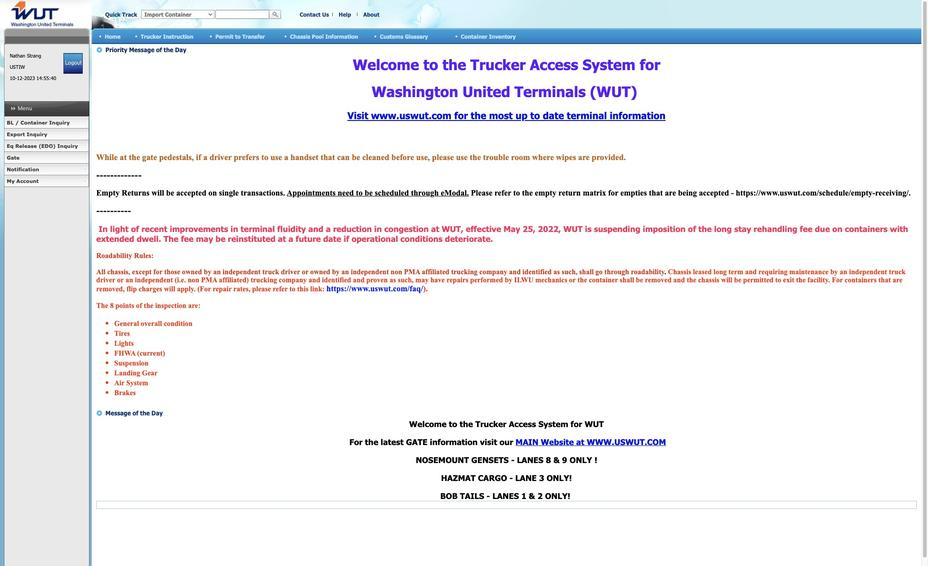 Task type: describe. For each thing, give the bounding box(es) containing it.
release
[[15, 143, 37, 149]]

ustiw
[[10, 64, 25, 70]]

inquiry for container
[[49, 120, 70, 126]]

2023
[[24, 75, 35, 81]]

export inquiry link
[[4, 129, 89, 140]]

12-
[[17, 75, 24, 81]]

contact us
[[300, 11, 329, 18]]

export
[[7, 131, 25, 137]]

quick
[[105, 11, 121, 18]]

nathan strang
[[10, 53, 41, 58]]

inventory
[[489, 33, 516, 39]]

help link
[[339, 11, 351, 18]]

instruction
[[163, 33, 194, 39]]

my account
[[7, 178, 39, 184]]

gate link
[[4, 152, 89, 164]]

eq
[[7, 143, 14, 149]]

transfer
[[242, 33, 265, 39]]

inquiry for (edo)
[[57, 143, 78, 149]]

export inquiry
[[7, 131, 47, 137]]

about
[[364, 11, 380, 18]]

login image
[[64, 53, 83, 74]]

1 horizontal spatial container
[[461, 33, 488, 39]]

notification
[[7, 166, 39, 172]]

/
[[15, 120, 19, 126]]

bl
[[7, 120, 14, 126]]

customs
[[380, 33, 403, 39]]

trucker
[[141, 33, 162, 39]]

10-12-2023 14:55:40
[[10, 75, 56, 81]]

information
[[325, 33, 358, 39]]

14:55:40
[[36, 75, 56, 81]]

gate
[[7, 155, 20, 161]]

1 vertical spatial inquiry
[[27, 131, 47, 137]]

strang
[[27, 53, 41, 58]]

permit
[[215, 33, 234, 39]]

my account link
[[4, 175, 89, 187]]

customs glossary
[[380, 33, 428, 39]]



Task type: locate. For each thing, give the bounding box(es) containing it.
2 vertical spatial inquiry
[[57, 143, 78, 149]]

container left inventory in the top of the page
[[461, 33, 488, 39]]

eq release (edo) inquiry
[[7, 143, 78, 149]]

container inventory
[[461, 33, 516, 39]]

account
[[16, 178, 39, 184]]

inquiry
[[49, 120, 70, 126], [27, 131, 47, 137], [57, 143, 78, 149]]

my
[[7, 178, 15, 184]]

help
[[339, 11, 351, 18]]

us
[[322, 11, 329, 18]]

container
[[461, 33, 488, 39], [20, 120, 47, 126]]

nathan
[[10, 53, 25, 58]]

eq release (edo) inquiry link
[[4, 140, 89, 152]]

glossary
[[405, 33, 428, 39]]

home
[[105, 33, 121, 39]]

10-
[[10, 75, 17, 81]]

track
[[122, 11, 137, 18]]

pool
[[312, 33, 324, 39]]

trucker instruction
[[141, 33, 194, 39]]

chassis
[[290, 33, 310, 39]]

0 horizontal spatial container
[[20, 120, 47, 126]]

inquiry up export inquiry link
[[49, 120, 70, 126]]

bl / container inquiry
[[7, 120, 70, 126]]

bl / container inquiry link
[[4, 117, 89, 129]]

None text field
[[215, 10, 269, 19]]

inquiry down the "bl / container inquiry"
[[27, 131, 47, 137]]

contact us link
[[300, 11, 329, 18]]

inquiry right (edo)
[[57, 143, 78, 149]]

0 vertical spatial inquiry
[[49, 120, 70, 126]]

chassis pool information
[[290, 33, 358, 39]]

about link
[[364, 11, 380, 18]]

1 vertical spatial container
[[20, 120, 47, 126]]

container up export inquiry
[[20, 120, 47, 126]]

quick track
[[105, 11, 137, 18]]

0 vertical spatial container
[[461, 33, 488, 39]]

to
[[235, 33, 241, 39]]

contact
[[300, 11, 321, 18]]

(edo)
[[39, 143, 56, 149]]

permit to transfer
[[215, 33, 265, 39]]

notification link
[[4, 164, 89, 175]]



Task type: vqa. For each thing, say whether or not it's contained in the screenshot.
the 10-05-2023 13:50:08 in the top of the page
no



